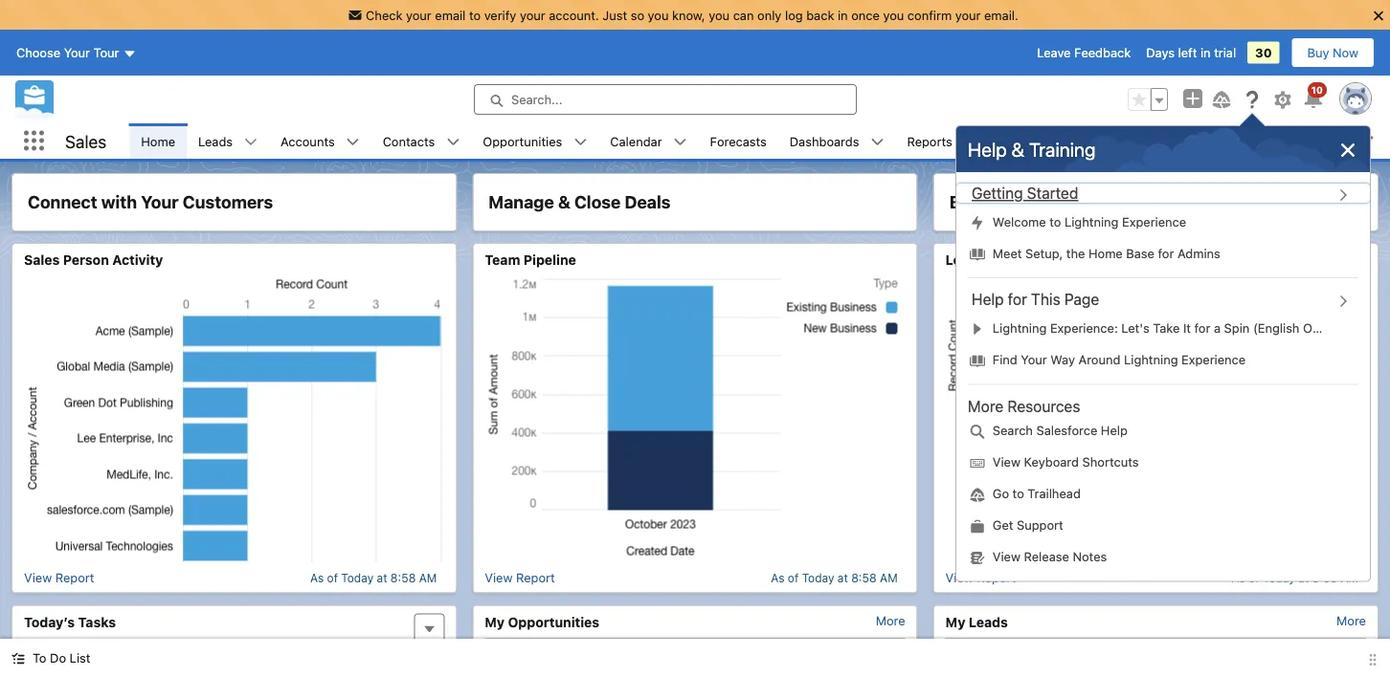 Task type: locate. For each thing, give the bounding box(es) containing it.
to do list
[[33, 652, 90, 666]]

0 horizontal spatial lightning
[[993, 321, 1047, 335]]

your left tour
[[64, 46, 90, 60]]

as of today at 8:​58 am for deals
[[771, 572, 898, 585]]

2 horizontal spatial more
[[1337, 614, 1366, 629]]

1 horizontal spatial your
[[520, 8, 546, 22]]

your up welcome
[[995, 192, 1033, 213]]

1 vertical spatial opportunities
[[508, 615, 600, 631]]

help for this page button
[[957, 290, 1370, 309]]

(english
[[1253, 321, 1300, 335]]

view release notes
[[993, 550, 1107, 565]]

my opportunities link
[[485, 614, 600, 631]]

this
[[1031, 291, 1061, 309]]

1 vertical spatial to
[[1050, 215, 1061, 229]]

text default image left accounts
[[244, 136, 258, 149]]

2 horizontal spatial you
[[883, 8, 904, 22]]

& left close
[[558, 192, 571, 213]]

get
[[993, 519, 1014, 533]]

leads for leads by source
[[946, 252, 985, 268]]

1 view report link from the left
[[24, 571, 94, 586]]

1 vertical spatial for
[[1008, 291, 1027, 309]]

1 horizontal spatial view report link
[[485, 571, 555, 586]]

lightning up meet setup, the home base for admins
[[1065, 215, 1119, 229]]

text default image inside go to trailhead link
[[970, 488, 985, 503]]

3 your from the left
[[955, 8, 981, 22]]

0 horizontal spatial report
[[55, 571, 94, 586]]

today for customers
[[341, 572, 374, 585]]

support
[[1017, 519, 1064, 533]]

1 vertical spatial lightning
[[993, 321, 1047, 335]]

2 as from the left
[[771, 572, 785, 585]]

1 horizontal spatial as
[[771, 572, 785, 585]]

text default image inside opportunities list item
[[574, 136, 587, 149]]

text default image down build
[[970, 216, 985, 231]]

shortcuts
[[1083, 455, 1139, 470]]

to
[[33, 652, 46, 666]]

pipeline up welcome to lightning experience
[[1037, 192, 1103, 213]]

2 horizontal spatial view report link
[[946, 571, 1016, 586]]

more
[[968, 397, 1004, 415], [876, 614, 906, 629], [1337, 614, 1366, 629]]

0 horizontal spatial am
[[419, 572, 437, 585]]

2 vertical spatial for
[[1195, 321, 1211, 335]]

leads left 'by'
[[946, 252, 985, 268]]

0 horizontal spatial home
[[141, 134, 175, 148]]

1 vertical spatial home
[[1089, 246, 1123, 261]]

3 view report link from the left
[[946, 571, 1016, 586]]

for left this
[[1008, 291, 1027, 309]]

text default image
[[244, 136, 258, 149], [447, 136, 460, 149], [871, 136, 884, 149], [1337, 188, 1351, 202], [970, 216, 985, 231], [970, 456, 985, 472], [970, 488, 985, 503]]

2 horizontal spatial for
[[1195, 321, 1211, 335]]

view report up my leads at the bottom right of the page
[[946, 571, 1016, 586]]

1 vertical spatial pipeline
[[524, 252, 576, 268]]

0 vertical spatial home
[[141, 134, 175, 148]]

home left leads link
[[141, 134, 175, 148]]

your left email
[[406, 8, 432, 22]]

0 horizontal spatial more
[[876, 614, 906, 629]]

1 vertical spatial &
[[558, 192, 571, 213]]

0 horizontal spatial more link
[[876, 614, 906, 629]]

help up "getting"
[[968, 138, 1007, 160]]

lightning experience: let's take it for a spin (english only)
[[993, 321, 1335, 335]]

1 your from the left
[[406, 8, 432, 22]]

leads right home link
[[198, 134, 233, 148]]

lightning
[[1065, 215, 1119, 229], [993, 321, 1047, 335], [1124, 353, 1178, 367]]

tasks
[[78, 615, 116, 631]]

you
[[648, 8, 669, 22], [709, 8, 730, 22], [883, 8, 904, 22]]

admins
[[1178, 246, 1221, 261]]

welcome to lightning experience link
[[957, 207, 1370, 239]]

text default image down the inverse image
[[1337, 188, 1351, 202]]

connect with your customers
[[28, 192, 273, 213]]

2 vertical spatial to
[[1013, 487, 1024, 501]]

just
[[603, 8, 627, 22]]

text default image inside "contacts" list item
[[447, 136, 460, 149]]

am for customers
[[419, 572, 437, 585]]

0 vertical spatial leads
[[198, 134, 233, 148]]

0 horizontal spatial today
[[341, 572, 374, 585]]

your inside list
[[1021, 353, 1047, 367]]

0 horizontal spatial &
[[558, 192, 571, 213]]

1 horizontal spatial more
[[968, 397, 1004, 415]]

1 today from the left
[[341, 572, 374, 585]]

1 horizontal spatial today
[[802, 572, 835, 585]]

started
[[1027, 184, 1079, 203]]

email
[[435, 8, 466, 22]]

0 vertical spatial opportunities
[[483, 134, 562, 148]]

& inside dialog
[[1012, 138, 1025, 160]]

1 horizontal spatial sales
[[65, 131, 107, 152]]

1 more link from the left
[[876, 614, 906, 629]]

your for find
[[1021, 353, 1047, 367]]

quotes link
[[989, 124, 1054, 159]]

0 horizontal spatial to
[[469, 8, 481, 22]]

email.
[[984, 8, 1019, 22]]

& left training
[[1012, 138, 1025, 160]]

0 horizontal spatial at
[[377, 572, 387, 585]]

buy now
[[1308, 46, 1359, 60]]

2 am from the left
[[880, 572, 898, 585]]

2 vertical spatial help
[[1101, 424, 1128, 438]]

0 horizontal spatial sales
[[24, 252, 60, 268]]

2 horizontal spatial 8:​58
[[1312, 572, 1338, 585]]

view report up my opportunities
[[485, 571, 555, 586]]

report up today's tasks on the bottom of the page
[[55, 571, 94, 586]]

base
[[1126, 246, 1155, 261]]

list containing home
[[130, 124, 1390, 159]]

log
[[785, 8, 803, 22]]

2 of from the left
[[788, 572, 799, 585]]

to for welcome to lightning experience
[[1050, 215, 1061, 229]]

text default image inside lightning experience: let's take it for a spin (english only) link
[[970, 322, 985, 337]]

in
[[838, 8, 848, 22], [1201, 46, 1211, 60]]

your
[[406, 8, 432, 22], [520, 8, 546, 22], [955, 8, 981, 22]]

text default image inside help for this page button
[[1337, 295, 1351, 308]]

text default image inside "welcome to lightning experience" link
[[970, 216, 985, 231]]

for inside meet setup, the home base for admins link
[[1158, 246, 1174, 261]]

accounts link
[[269, 124, 346, 159]]

text default image right contacts
[[447, 136, 460, 149]]

list containing lightning experience: let's take it for a spin (english only)
[[957, 313, 1370, 377]]

the
[[1067, 246, 1085, 261]]

text default image left reports link
[[871, 136, 884, 149]]

1 horizontal spatial home
[[1089, 246, 1123, 261]]

to down started
[[1050, 215, 1061, 229]]

for inside lightning experience: let's take it for a spin (english only) link
[[1195, 321, 1211, 335]]

0 horizontal spatial you
[[648, 8, 669, 22]]

2 at from the left
[[838, 572, 848, 585]]

your right verify
[[520, 8, 546, 22]]

2 8:​58 from the left
[[851, 572, 877, 585]]

training
[[1029, 138, 1096, 160]]

at for customers
[[377, 572, 387, 585]]

view up today's
[[24, 571, 52, 586]]

1 horizontal spatial pipeline
[[1037, 192, 1103, 213]]

view report up today's
[[24, 571, 94, 586]]

my leads link
[[946, 614, 1008, 631]]

text default image inside accounts list item
[[346, 136, 360, 149]]

&
[[1012, 138, 1025, 160], [558, 192, 571, 213]]

2 vertical spatial leads
[[969, 615, 1008, 631]]

& for help
[[1012, 138, 1025, 160]]

a
[[1214, 321, 1221, 335]]

list
[[130, 124, 1390, 159], [957, 207, 1370, 270], [957, 313, 1370, 377], [957, 416, 1370, 574]]

view up my leads at the bottom right of the page
[[946, 571, 974, 586]]

person
[[63, 252, 109, 268]]

accounts list item
[[269, 124, 371, 159]]

for right base
[[1158, 246, 1174, 261]]

am for deals
[[880, 572, 898, 585]]

text default image left the keyboard
[[970, 456, 985, 472]]

view report link up my opportunities
[[485, 571, 555, 586]]

0 horizontal spatial view report
[[24, 571, 94, 586]]

2 vertical spatial lightning
[[1124, 353, 1178, 367]]

1 horizontal spatial report
[[516, 571, 555, 586]]

report up my leads at the bottom right of the page
[[977, 571, 1016, 586]]

notes
[[1073, 550, 1107, 565]]

0 horizontal spatial for
[[1008, 291, 1027, 309]]

left
[[1178, 46, 1197, 60]]

2 today from the left
[[802, 572, 835, 585]]

your left the way at the right bottom of the page
[[1021, 353, 1047, 367]]

1 horizontal spatial am
[[880, 572, 898, 585]]

help inside button
[[972, 291, 1004, 309]]

text default image inside calendar list item
[[674, 136, 687, 149]]

view up my opportunities
[[485, 571, 513, 586]]

text default image inside the get support link
[[970, 520, 985, 535]]

help up shortcuts
[[1101, 424, 1128, 438]]

2 horizontal spatial as
[[1232, 572, 1246, 585]]

10 button
[[1302, 82, 1327, 111]]

help & training
[[968, 138, 1096, 160]]

1 horizontal spatial for
[[1158, 246, 1174, 261]]

0 horizontal spatial my
[[485, 615, 505, 631]]

get support link
[[957, 511, 1370, 543]]

pipeline right team
[[524, 252, 576, 268]]

0 vertical spatial experience
[[1122, 215, 1187, 229]]

your inside dropdown button
[[64, 46, 90, 60]]

view report link up my leads at the bottom right of the page
[[946, 571, 1016, 586]]

0 vertical spatial for
[[1158, 246, 1174, 261]]

text default image left go
[[970, 488, 985, 503]]

can
[[733, 8, 754, 22]]

0 horizontal spatial your
[[406, 8, 432, 22]]

home right the
[[1089, 246, 1123, 261]]

today for deals
[[802, 572, 835, 585]]

find
[[993, 353, 1018, 367]]

0 vertical spatial pipeline
[[1037, 192, 1103, 213]]

view for build your pipeline
[[946, 571, 974, 586]]

2 more link from the left
[[1337, 614, 1366, 629]]

1 my from the left
[[485, 615, 505, 631]]

your left the email.
[[955, 8, 981, 22]]

2 as of today at 8:​58 am from the left
[[771, 572, 898, 585]]

2 horizontal spatial view report
[[946, 571, 1016, 586]]

8:​58 for customers
[[391, 572, 416, 585]]

text default image inside search salesforce help link
[[970, 425, 985, 440]]

report for deals
[[516, 571, 555, 586]]

1 horizontal spatial my
[[946, 615, 966, 631]]

2 horizontal spatial report
[[977, 571, 1016, 586]]

0 horizontal spatial as of today at 8:​58 am
[[310, 572, 437, 585]]

report
[[55, 571, 94, 586], [516, 571, 555, 586], [977, 571, 1016, 586]]

you left can
[[709, 8, 730, 22]]

1 horizontal spatial 8:​58
[[851, 572, 877, 585]]

3 report from the left
[[977, 571, 1016, 586]]

leads inside list item
[[198, 134, 233, 148]]

2 horizontal spatial to
[[1050, 215, 1061, 229]]

quotes list item
[[989, 124, 1079, 159]]

help for help for this page
[[972, 291, 1004, 309]]

1 horizontal spatial to
[[1013, 487, 1024, 501]]

view keyboard shortcuts link
[[957, 448, 1370, 479]]

0 horizontal spatial view report link
[[24, 571, 94, 586]]

find your way around lightning experience link
[[957, 345, 1370, 377]]

2 horizontal spatial at
[[1299, 572, 1309, 585]]

for inside help for this page button
[[1008, 291, 1027, 309]]

discussion (sample)
[[66, 655, 185, 669]]

leads
[[198, 134, 233, 148], [946, 252, 985, 268], [969, 615, 1008, 631]]

1 horizontal spatial more link
[[1337, 614, 1366, 629]]

view report
[[24, 571, 94, 586], [485, 571, 555, 586], [946, 571, 1016, 586]]

at
[[377, 572, 387, 585], [838, 572, 848, 585], [1299, 572, 1309, 585]]

1 horizontal spatial &
[[1012, 138, 1025, 160]]

text default image inside view release notes link
[[970, 551, 985, 567]]

experience down getting started button
[[1122, 215, 1187, 229]]

1 am from the left
[[419, 572, 437, 585]]

view report link up today's
[[24, 571, 94, 586]]

1 vertical spatial help
[[972, 291, 1004, 309]]

dashboards link
[[778, 124, 871, 159]]

1 horizontal spatial in
[[1201, 46, 1211, 60]]

0 horizontal spatial in
[[838, 8, 848, 22]]

2 horizontal spatial am
[[1341, 572, 1359, 585]]

1 horizontal spatial view report
[[485, 571, 555, 586]]

setup,
[[1026, 246, 1063, 261]]

group
[[1128, 88, 1168, 111]]

text default image inside view keyboard shortcuts link
[[970, 456, 985, 472]]

2 report from the left
[[516, 571, 555, 586]]

you right so
[[648, 8, 669, 22]]

2 horizontal spatial as of today at 8:​58 am
[[1232, 572, 1359, 585]]

buy
[[1308, 46, 1330, 60]]

sales left person
[[24, 252, 60, 268]]

sales up connect
[[65, 131, 107, 152]]

forecasts
[[710, 134, 767, 148]]

2 horizontal spatial today
[[1263, 572, 1295, 585]]

calendar list item
[[599, 124, 699, 159]]

1 vertical spatial leads
[[946, 252, 985, 268]]

team
[[485, 252, 520, 268]]

0 vertical spatial &
[[1012, 138, 1025, 160]]

2 view report from the left
[[485, 571, 555, 586]]

it
[[1184, 321, 1191, 335]]

to right go
[[1013, 487, 1024, 501]]

trailhead
[[1028, 487, 1081, 501]]

in right back
[[838, 8, 848, 22]]

0 horizontal spatial as
[[310, 572, 324, 585]]

1 8:​58 from the left
[[391, 572, 416, 585]]

forecasts link
[[699, 124, 778, 159]]

1 horizontal spatial of
[[788, 572, 799, 585]]

discussion
[[66, 655, 129, 669]]

lightning down lightning experience: let's take it for a spin (english only) link
[[1124, 353, 1178, 367]]

pipeline
[[1037, 192, 1103, 213], [524, 252, 576, 268]]

report up my opportunities
[[516, 571, 555, 586]]

leads by source
[[946, 252, 1054, 268]]

1 you from the left
[[648, 8, 669, 22]]

1 report from the left
[[55, 571, 94, 586]]

feedback
[[1074, 46, 1131, 60]]

days
[[1146, 46, 1175, 60]]

3 as of today at 8:​58 am from the left
[[1232, 572, 1359, 585]]

to
[[469, 8, 481, 22], [1050, 215, 1061, 229], [1013, 487, 1024, 501]]

help down 'by'
[[972, 291, 1004, 309]]

your for build
[[995, 192, 1033, 213]]

today's
[[24, 615, 75, 631]]

2 my from the left
[[946, 615, 966, 631]]

view report for deals
[[485, 571, 555, 586]]

0 vertical spatial help
[[968, 138, 1007, 160]]

1 as from the left
[[310, 572, 324, 585]]

1 as of today at 8:​58 am from the left
[[310, 572, 437, 585]]

2 horizontal spatial of
[[1249, 572, 1260, 585]]

0 vertical spatial sales
[[65, 131, 107, 152]]

my for build your pipeline
[[946, 615, 966, 631]]

sales for sales person activity
[[24, 252, 60, 268]]

0 horizontal spatial 8:​58
[[391, 572, 416, 585]]

to for go to trailhead
[[1013, 487, 1024, 501]]

you right once
[[883, 8, 904, 22]]

0 vertical spatial lightning
[[1065, 215, 1119, 229]]

view for connect with your customers
[[24, 571, 52, 586]]

for left a
[[1195, 321, 1211, 335]]

0 horizontal spatial of
[[327, 572, 338, 585]]

1 vertical spatial experience
[[1182, 353, 1246, 367]]

lightning down help for this page
[[993, 321, 1047, 335]]

1 view report from the left
[[24, 571, 94, 586]]

1 horizontal spatial lightning
[[1065, 215, 1119, 229]]

confirm
[[908, 8, 952, 22]]

1 horizontal spatial you
[[709, 8, 730, 22]]

to right email
[[469, 8, 481, 22]]

1 of from the left
[[327, 572, 338, 585]]

text default image
[[346, 136, 360, 149], [574, 136, 587, 149], [674, 136, 687, 149], [970, 247, 985, 263], [1337, 295, 1351, 308], [970, 322, 985, 337], [970, 354, 985, 369], [970, 425, 985, 440], [970, 520, 985, 535], [970, 551, 985, 567], [11, 653, 25, 666]]

get support
[[993, 519, 1064, 533]]

1 vertical spatial sales
[[24, 252, 60, 268]]

calendar link
[[599, 124, 674, 159]]

with
[[101, 192, 137, 213]]

1 at from the left
[[377, 572, 387, 585]]

1 horizontal spatial as of today at 8:​58 am
[[771, 572, 898, 585]]

choose your tour
[[16, 46, 119, 60]]

2 view report link from the left
[[485, 571, 555, 586]]

my opportunities
[[485, 615, 600, 631]]

accounts
[[281, 134, 335, 148]]

leads down view release notes
[[969, 615, 1008, 631]]

2 horizontal spatial your
[[955, 8, 981, 22]]

in right left
[[1201, 46, 1211, 60]]

experience down a
[[1182, 353, 1246, 367]]

1 horizontal spatial at
[[838, 572, 848, 585]]



Task type: vqa. For each thing, say whether or not it's contained in the screenshot.
the Around
yes



Task type: describe. For each thing, give the bounding box(es) containing it.
opportunities list item
[[471, 124, 599, 159]]

more resources
[[968, 397, 1081, 415]]

3 you from the left
[[883, 8, 904, 22]]

activity
[[112, 252, 163, 268]]

opportunities inside my opportunities link
[[508, 615, 600, 631]]

view for manage & close deals
[[485, 571, 513, 586]]

3 am from the left
[[1341, 572, 1359, 585]]

at for deals
[[838, 572, 848, 585]]

now
[[1333, 46, 1359, 60]]

2 horizontal spatial lightning
[[1124, 353, 1178, 367]]

search
[[993, 424, 1033, 438]]

leave feedback
[[1037, 46, 1131, 60]]

tour
[[93, 46, 119, 60]]

3 today from the left
[[1263, 572, 1295, 585]]

let's
[[1122, 321, 1150, 335]]

as of today at 8:​58 am for customers
[[310, 572, 437, 585]]

build
[[950, 192, 991, 213]]

list
[[70, 652, 90, 666]]

keyboard
[[1024, 455, 1079, 470]]

more inside help & training dialog
[[968, 397, 1004, 415]]

know,
[[672, 8, 705, 22]]

do
[[50, 652, 66, 666]]

3 as from the left
[[1232, 572, 1246, 585]]

trial
[[1214, 46, 1236, 60]]

view down get
[[993, 550, 1021, 565]]

0 horizontal spatial pipeline
[[524, 252, 576, 268]]

help & training dialog
[[957, 126, 1370, 582]]

so
[[631, 8, 644, 22]]

view up go
[[993, 455, 1021, 470]]

search salesforce help link
[[957, 416, 1370, 448]]

for for meet setup, the home base for admins
[[1158, 246, 1174, 261]]

1 vertical spatial in
[[1201, 46, 1211, 60]]

sales person activity
[[24, 252, 163, 268]]

inverse image
[[1339, 141, 1358, 160]]

choose
[[16, 46, 60, 60]]

10
[[1312, 84, 1323, 95]]

leads list item
[[187, 124, 269, 159]]

reports
[[907, 134, 953, 148]]

view report link for deals
[[485, 571, 555, 586]]

more for build your pipeline
[[1337, 614, 1366, 629]]

choose your tour button
[[15, 37, 137, 68]]

calendar
[[610, 134, 662, 148]]

leave feedback link
[[1037, 46, 1131, 60]]

leads for leads
[[198, 134, 233, 148]]

only)
[[1303, 321, 1335, 335]]

around
[[1079, 353, 1121, 367]]

list containing search salesforce help
[[957, 416, 1370, 574]]

dashboards
[[790, 134, 859, 148]]

find your way around lightning experience
[[993, 353, 1246, 367]]

search... button
[[474, 84, 857, 115]]

home inside help & training dialog
[[1089, 246, 1123, 261]]

as for customers
[[310, 572, 324, 585]]

text default image inside getting started button
[[1337, 188, 1351, 202]]

2 your from the left
[[520, 8, 546, 22]]

release
[[1024, 550, 1070, 565]]

text default image inside find your way around lightning experience link
[[970, 354, 985, 369]]

leads link
[[187, 124, 244, 159]]

for for lightning experience: let's take it for a spin (english only)
[[1195, 321, 1211, 335]]

getting started
[[972, 184, 1079, 203]]

account.
[[549, 8, 599, 22]]

contacts list item
[[371, 124, 471, 159]]

8:​58 for deals
[[851, 572, 877, 585]]

of for deals
[[788, 572, 799, 585]]

opportunities link
[[471, 124, 574, 159]]

30
[[1256, 46, 1272, 60]]

manage
[[489, 192, 554, 213]]

(sample)
[[132, 655, 185, 669]]

3 view report from the left
[[946, 571, 1016, 586]]

report for customers
[[55, 571, 94, 586]]

text default image inside meet setup, the home base for admins link
[[970, 247, 985, 263]]

help for help & training
[[968, 138, 1007, 160]]

0 vertical spatial to
[[469, 8, 481, 22]]

text default image inside leads list item
[[244, 136, 258, 149]]

days left in trial
[[1146, 46, 1236, 60]]

dashboards list item
[[778, 124, 896, 159]]

getting started button
[[957, 184, 1370, 203]]

verify
[[484, 8, 517, 22]]

home link
[[130, 124, 187, 159]]

opportunities inside opportunities link
[[483, 134, 562, 148]]

my for manage & close deals
[[485, 615, 505, 631]]

lightning experience: let's take it for a spin (english only) link
[[957, 313, 1370, 345]]

3 of from the left
[[1249, 572, 1260, 585]]

check your email to verify your account. just so you know, you can only log back in once you confirm your email.
[[366, 8, 1019, 22]]

buy now button
[[1291, 37, 1375, 68]]

by
[[988, 252, 1004, 268]]

meet setup, the home base for admins link
[[957, 239, 1370, 270]]

view report link for customers
[[24, 571, 94, 586]]

page
[[1065, 291, 1099, 309]]

text default image inside to do list button
[[11, 653, 25, 666]]

of for customers
[[327, 572, 338, 585]]

customers
[[183, 192, 273, 213]]

0 vertical spatial in
[[838, 8, 848, 22]]

more link for manage & close deals
[[876, 614, 906, 629]]

my leads
[[946, 615, 1008, 631]]

sales for sales
[[65, 131, 107, 152]]

search salesforce help
[[993, 424, 1128, 438]]

your for choose
[[64, 46, 90, 60]]

& for manage
[[558, 192, 571, 213]]

show more my leads records element
[[1337, 614, 1366, 629]]

show more my opportunities records element
[[876, 614, 906, 629]]

3 at from the left
[[1299, 572, 1309, 585]]

welcome to lightning experience
[[993, 215, 1187, 229]]

team pipeline
[[485, 252, 576, 268]]

reports list item
[[896, 124, 989, 159]]

deals
[[625, 192, 671, 213]]

view report for customers
[[24, 571, 94, 586]]

2 you from the left
[[709, 8, 730, 22]]

your right with on the left of the page
[[141, 192, 179, 213]]

help inside list
[[1101, 424, 1128, 438]]

as for deals
[[771, 572, 785, 585]]

3 8:​58 from the left
[[1312, 572, 1338, 585]]

getting
[[972, 184, 1023, 203]]

meet setup, the home base for admins
[[993, 246, 1221, 261]]

more link for build your pipeline
[[1337, 614, 1366, 629]]

help for this page
[[972, 291, 1099, 309]]

list containing welcome to lightning experience
[[957, 207, 1370, 270]]

more for manage & close deals
[[876, 614, 906, 629]]

close
[[575, 192, 621, 213]]

text default image inside dashboards list item
[[871, 136, 884, 149]]

welcome
[[993, 215, 1046, 229]]

meet
[[993, 246, 1022, 261]]

manage & close deals
[[489, 192, 671, 213]]

contacts
[[383, 134, 435, 148]]

check
[[366, 8, 403, 22]]

go
[[993, 487, 1009, 501]]

today's tasks
[[24, 615, 116, 631]]

to do list button
[[0, 640, 102, 678]]

leave
[[1037, 46, 1071, 60]]



